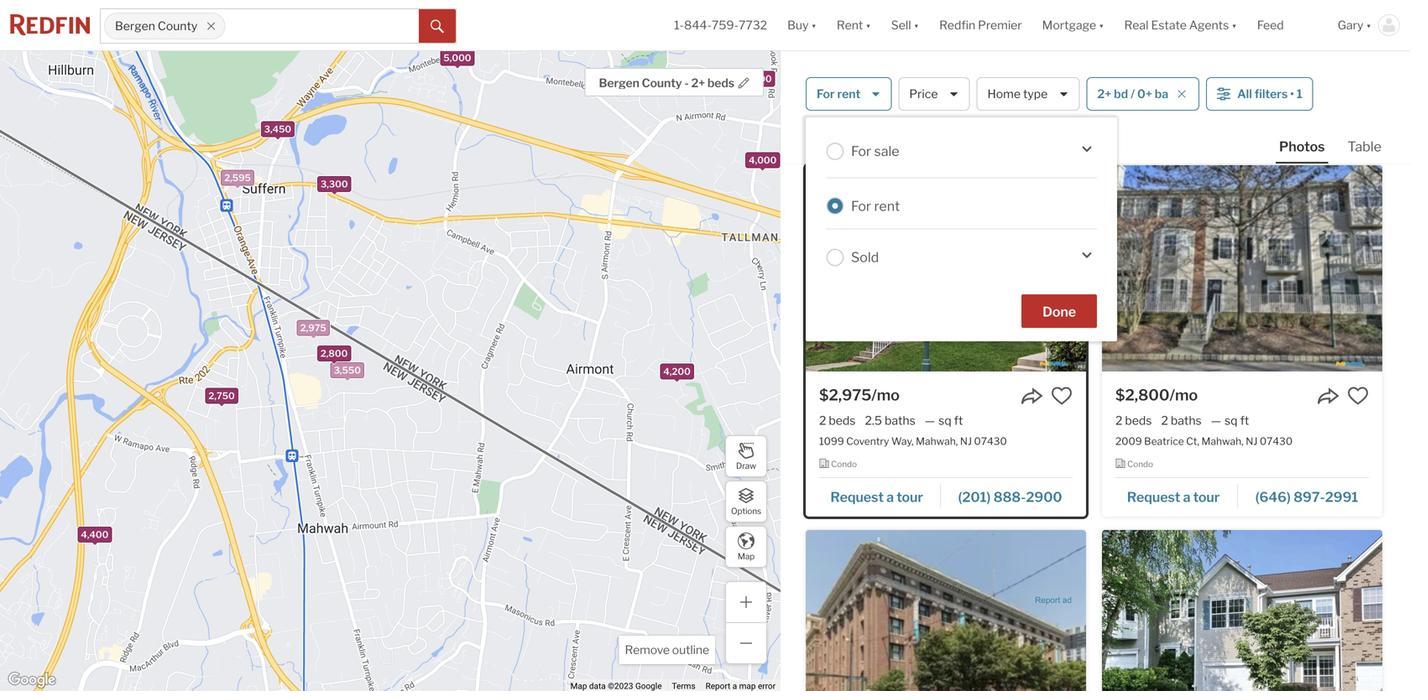 Task type: vqa. For each thing, say whether or not it's contained in the screenshot.
left 07430
yes



Task type: locate. For each thing, give the bounding box(es) containing it.
0 horizontal spatial favorite button checkbox
[[1051, 385, 1073, 407]]

sq
[[939, 414, 952, 428], [1225, 414, 1238, 428]]

/
[[1131, 87, 1135, 101]]

rent right buy ▾
[[837, 18, 863, 32]]

0 horizontal spatial request
[[831, 489, 884, 506]]

None search field
[[225, 9, 419, 43]]

1 horizontal spatial county
[[642, 76, 682, 90]]

a down ct,
[[1184, 489, 1191, 506]]

2+
[[691, 76, 705, 90], [1098, 87, 1112, 101]]

coventry
[[847, 436, 890, 448]]

request
[[831, 489, 884, 506], [1127, 489, 1181, 506]]

/mo up 2.5 baths
[[872, 386, 900, 405]]

1 tour from the left
[[897, 489, 923, 506]]

ft up "2009 beatrice ct, mahwah, nj 07430"
[[1241, 414, 1250, 428]]

1 mahwah, from the left
[[916, 436, 958, 448]]

for
[[817, 87, 835, 101], [851, 143, 872, 160], [851, 198, 872, 214]]

1 vertical spatial for rent
[[851, 198, 900, 214]]

2 sq from the left
[[1225, 414, 1238, 428]]

1 horizontal spatial bergen
[[599, 76, 640, 90]]

request a tour button down coventry
[[819, 483, 941, 509]]

6 ▾ from the left
[[1367, 18, 1372, 32]]

1 horizontal spatial baths
[[1171, 414, 1202, 428]]

2+ bd / 0+ ba
[[1098, 87, 1169, 101]]

1 sq from the left
[[939, 414, 952, 428]]

county down sell ▾ dropdown button
[[874, 68, 938, 90]]

rent up 'rentals'
[[838, 87, 861, 101]]

1 nj from the left
[[960, 436, 972, 448]]

bergen county apartments for rent
[[806, 68, 1125, 90]]

1 baths from the left
[[885, 414, 916, 428]]

apartments
[[942, 68, 1049, 90]]

• inside all filters • 1 button
[[1291, 87, 1295, 101]]

4,000
[[749, 155, 777, 166]]

2 nj from the left
[[1246, 436, 1258, 448]]

a down way,
[[887, 489, 894, 506]]

mahwah, for $2,800 /mo
[[1202, 436, 1244, 448]]

request for $2,800
[[1127, 489, 1181, 506]]

2 up beatrice
[[1162, 414, 1169, 428]]

photos
[[1280, 139, 1325, 155]]

▾ right agents
[[1232, 18, 1237, 32]]

beds right -
[[708, 76, 735, 90]]

baths up ct,
[[1171, 414, 1202, 428]]

1 07430 from the left
[[974, 436, 1007, 448]]

condo down the '1099'
[[831, 459, 857, 470]]

county for bergen county
[[158, 19, 198, 33]]

bergen county
[[115, 19, 198, 33]]

$2,800 /mo
[[1116, 386, 1198, 405]]

for rent up sold
[[851, 198, 900, 214]]

mahwah, for $2,975 /mo
[[916, 436, 958, 448]]

07430 for $2,975 /mo
[[974, 436, 1007, 448]]

0 horizontal spatial rent
[[837, 18, 863, 32]]

bergen county - 2+ beds
[[599, 76, 735, 90]]

tour for $2,800 /mo
[[1194, 489, 1220, 506]]

county
[[158, 19, 198, 33], [874, 68, 938, 90], [642, 76, 682, 90]]

report ad button
[[1035, 596, 1072, 609]]

3,300
[[321, 179, 348, 190]]

0 horizontal spatial —
[[925, 414, 935, 428]]

— for $2,800 /mo
[[1211, 414, 1222, 428]]

2 horizontal spatial 2
[[1162, 414, 1169, 428]]

0 horizontal spatial request a tour button
[[819, 483, 941, 509]]

for left sale
[[851, 143, 872, 160]]

2.5
[[865, 414, 882, 428]]

nj for $2,975 /mo
[[960, 436, 972, 448]]

1 request a tour from the left
[[831, 489, 923, 506]]

beds up the '1099'
[[829, 414, 856, 428]]

2 /mo from the left
[[1170, 386, 1198, 405]]

1 horizontal spatial —
[[1211, 414, 1222, 428]]

condo down the "2009" at the right bottom of the page
[[1128, 459, 1154, 470]]

1 horizontal spatial 07430
[[1260, 436, 1293, 448]]

1 horizontal spatial a
[[1184, 489, 1191, 506]]

2 condo from the left
[[1128, 459, 1154, 470]]

0 horizontal spatial bergen
[[115, 19, 155, 33]]

1 horizontal spatial 2+
[[1098, 87, 1112, 101]]

ad
[[1063, 596, 1072, 605]]

county left remove bergen county image
[[158, 19, 198, 33]]

remove outline
[[625, 644, 710, 658]]

mahwah, right ct,
[[1202, 436, 1244, 448]]

ct,
[[1187, 436, 1200, 448]]

ft for $2,800 /mo
[[1241, 414, 1250, 428]]

(201)
[[958, 489, 991, 506]]

$2,975
[[819, 386, 872, 405]]

— sq ft for $2,800 /mo
[[1211, 414, 1250, 428]]

sell
[[892, 18, 912, 32]]

1 ft from the left
[[954, 414, 963, 428]]

rent
[[838, 87, 861, 101], [874, 198, 900, 214]]

1 horizontal spatial beds
[[829, 414, 856, 428]]

bergen left -
[[599, 76, 640, 90]]

1 request a tour button from the left
[[819, 483, 941, 509]]

1 horizontal spatial nj
[[1246, 436, 1258, 448]]

dialog containing for sale
[[806, 118, 1118, 342]]

ft up 1099 coventry way, mahwah, nj 07430
[[954, 414, 963, 428]]

mahwah, right way,
[[916, 436, 958, 448]]

0 vertical spatial for
[[817, 87, 835, 101]]

2 beds for $2,975 /mo
[[819, 414, 856, 428]]

1 horizontal spatial rent
[[1082, 68, 1125, 90]]

redfin premier
[[940, 18, 1022, 32]]

1 favorite button checkbox from the left
[[1051, 385, 1073, 407]]

1 ▾ from the left
[[811, 18, 817, 32]]

tour down 1099 coventry way, mahwah, nj 07430
[[897, 489, 923, 506]]

1 horizontal spatial mahwah,
[[1202, 436, 1244, 448]]

0 horizontal spatial 07430
[[974, 436, 1007, 448]]

request a tour button down beatrice
[[1116, 483, 1238, 509]]

1 horizontal spatial request a tour
[[1127, 489, 1220, 506]]

rent ▾
[[837, 18, 871, 32]]

2 ft from the left
[[1241, 414, 1250, 428]]

county inside button
[[642, 76, 682, 90]]

favorite button image
[[1051, 385, 1073, 407]]

— up "2009 beatrice ct, mahwah, nj 07430"
[[1211, 414, 1222, 428]]

sq for $2,975 /mo
[[939, 414, 952, 428]]

2 tour from the left
[[1194, 489, 1220, 506]]

2+ left bd
[[1098, 87, 1112, 101]]

2 07430 from the left
[[1260, 436, 1293, 448]]

— sq ft
[[925, 414, 963, 428], [1211, 414, 1250, 428]]

buy ▾ button
[[778, 0, 827, 50]]

3 ▾ from the left
[[914, 18, 919, 32]]

— sq ft up 1099 coventry way, mahwah, nj 07430
[[925, 414, 963, 428]]

rent down sale
[[874, 198, 900, 214]]

— up 1099 coventry way, mahwah, nj 07430
[[925, 414, 935, 428]]

1 vertical spatial rent
[[1082, 68, 1125, 90]]

2 — from the left
[[1211, 414, 1222, 428]]

outline
[[672, 644, 710, 658]]

2 2 from the left
[[1116, 414, 1123, 428]]

bergen inside button
[[599, 76, 640, 90]]

0 horizontal spatial nj
[[960, 436, 972, 448]]

remove
[[625, 644, 670, 658]]

2 request a tour button from the left
[[1116, 483, 1238, 509]]

• left sale
[[869, 136, 873, 150]]

rent left /
[[1082, 68, 1125, 90]]

1 horizontal spatial request a tour button
[[1116, 483, 1238, 509]]

ba
[[1155, 87, 1169, 101]]

2 favorite button checkbox from the left
[[1348, 385, 1369, 407]]

sq up "2009 beatrice ct, mahwah, nj 07430"
[[1225, 414, 1238, 428]]

1 a from the left
[[887, 489, 894, 506]]

2 a from the left
[[1184, 489, 1191, 506]]

2 vertical spatial for
[[851, 198, 872, 214]]

1 horizontal spatial 2 beds
[[1116, 414, 1152, 428]]

1 vertical spatial for
[[851, 143, 872, 160]]

2 baths from the left
[[1171, 414, 1202, 428]]

nj
[[960, 436, 972, 448], [1246, 436, 1258, 448]]

tour for $2,975 /mo
[[897, 489, 923, 506]]

1 — sq ft from the left
[[925, 414, 963, 428]]

1 2 from the left
[[819, 414, 827, 428]]

request a tour button
[[819, 483, 941, 509], [1116, 483, 1238, 509]]

nj up (201)
[[960, 436, 972, 448]]

beatrice
[[1145, 436, 1184, 448]]

agents
[[1190, 18, 1229, 32]]

request a tour button for $2,975
[[819, 483, 941, 509]]

1 request from the left
[[831, 489, 884, 506]]

▾ inside dropdown button
[[1232, 18, 1237, 32]]

for up sold
[[851, 198, 872, 214]]

for
[[1053, 68, 1079, 90]]

0 horizontal spatial 2
[[819, 414, 827, 428]]

▾ for sell ▾
[[914, 18, 919, 32]]

0 vertical spatial •
[[1291, 87, 1295, 101]]

0 horizontal spatial rent
[[838, 87, 861, 101]]

— sq ft for $2,975 /mo
[[925, 414, 963, 428]]

0 horizontal spatial request a tour
[[831, 489, 923, 506]]

▾ left sell
[[866, 18, 871, 32]]

1 vertical spatial rent
[[874, 198, 900, 214]]

request a tour for $2,975
[[831, 489, 923, 506]]

0 horizontal spatial mahwah,
[[916, 436, 958, 448]]

0 horizontal spatial •
[[869, 136, 873, 150]]

dialog
[[806, 118, 1118, 342]]

2 mahwah, from the left
[[1202, 436, 1244, 448]]

1 — from the left
[[925, 414, 935, 428]]

• for filters
[[1291, 87, 1295, 101]]

• inside 21 rentals • sort
[[869, 136, 873, 150]]

rent ▾ button
[[827, 0, 881, 50]]

07430 up (646)
[[1260, 436, 1293, 448]]

1 horizontal spatial — sq ft
[[1211, 414, 1250, 428]]

rent inside button
[[838, 87, 861, 101]]

bergen for bergen county - 2+ beds
[[599, 76, 640, 90]]

2 ▾ from the left
[[866, 18, 871, 32]]

photo of 387 green mountain rd, mahwah, nj 07430 image
[[1102, 530, 1383, 692]]

▾ right mortgage
[[1099, 18, 1105, 32]]

0 horizontal spatial county
[[158, 19, 198, 33]]

2 request a tour from the left
[[1127, 489, 1220, 506]]

2
[[819, 414, 827, 428], [1116, 414, 1123, 428], [1162, 414, 1169, 428]]

1 horizontal spatial •
[[1291, 87, 1295, 101]]

2 — sq ft from the left
[[1211, 414, 1250, 428]]

request a tour down coventry
[[831, 489, 923, 506]]

1 horizontal spatial tour
[[1194, 489, 1220, 506]]

mortgage ▾ button
[[1043, 0, 1105, 50]]

/mo up 2 baths
[[1170, 386, 1198, 405]]

for rent inside for rent button
[[817, 87, 861, 101]]

0 horizontal spatial 2 beds
[[819, 414, 856, 428]]

3,550
[[334, 365, 361, 376]]

rent
[[837, 18, 863, 32], [1082, 68, 1125, 90]]

1 horizontal spatial rent
[[874, 198, 900, 214]]

redfin
[[940, 18, 976, 32]]

sq up 1099 coventry way, mahwah, nj 07430
[[939, 414, 952, 428]]

▾ for rent ▾
[[866, 18, 871, 32]]

2 horizontal spatial bergen
[[806, 68, 871, 90]]

2009 beatrice ct, mahwah, nj 07430
[[1116, 436, 1293, 448]]

2 2 beds from the left
[[1116, 414, 1152, 428]]

bergen left remove bergen county image
[[115, 19, 155, 33]]

• left "1"
[[1291, 87, 1295, 101]]

0 horizontal spatial ft
[[954, 414, 963, 428]]

▾ right 'gary' in the right of the page
[[1367, 18, 1372, 32]]

all filters • 1 button
[[1207, 77, 1314, 111]]

2 beds up the '1099'
[[819, 414, 856, 428]]

4 ▾ from the left
[[1099, 18, 1105, 32]]

request a tour down beatrice
[[1127, 489, 1220, 506]]

1 horizontal spatial /mo
[[1170, 386, 1198, 405]]

for up 21
[[817, 87, 835, 101]]

home
[[988, 87, 1021, 101]]

tour down "2009 beatrice ct, mahwah, nj 07430"
[[1194, 489, 1220, 506]]

07430 for $2,800 /mo
[[1260, 436, 1293, 448]]

1 vertical spatial •
[[869, 136, 873, 150]]

▾ right buy
[[811, 18, 817, 32]]

2 horizontal spatial county
[[874, 68, 938, 90]]

07430 up (201) 888-2900 link
[[974, 436, 1007, 448]]

real
[[1125, 18, 1149, 32]]

— sq ft up "2009 beatrice ct, mahwah, nj 07430"
[[1211, 414, 1250, 428]]

2 up the "2009" at the right bottom of the page
[[1116, 414, 1123, 428]]

done
[[1043, 304, 1076, 320]]

request down coventry
[[831, 489, 884, 506]]

897-
[[1294, 489, 1326, 506]]

a
[[887, 489, 894, 506], [1184, 489, 1191, 506]]

sale
[[874, 143, 900, 160]]

2+ right -
[[691, 76, 705, 90]]

baths up way,
[[885, 414, 916, 428]]

report
[[1035, 596, 1061, 605]]

for rent up 'rentals'
[[817, 87, 861, 101]]

•
[[1291, 87, 1295, 101], [869, 136, 873, 150]]

1 condo from the left
[[831, 459, 857, 470]]

request down beatrice
[[1127, 489, 1181, 506]]

0 horizontal spatial condo
[[831, 459, 857, 470]]

1 horizontal spatial condo
[[1128, 459, 1154, 470]]

1-844-759-7732 link
[[674, 18, 768, 32]]

0 vertical spatial rent
[[838, 87, 861, 101]]

1 2 beds from the left
[[819, 414, 856, 428]]

2+ bd / 0+ ba button
[[1087, 77, 1200, 111]]

0 horizontal spatial a
[[887, 489, 894, 506]]

0 horizontal spatial baths
[[885, 414, 916, 428]]

0 horizontal spatial 2+
[[691, 76, 705, 90]]

2 request from the left
[[1127, 489, 1181, 506]]

gary ▾
[[1338, 18, 1372, 32]]

beds up the "2009" at the right bottom of the page
[[1125, 414, 1152, 428]]

0 horizontal spatial tour
[[897, 489, 923, 506]]

sold
[[851, 249, 879, 266]]

baths
[[885, 414, 916, 428], [1171, 414, 1202, 428]]

5 ▾ from the left
[[1232, 18, 1237, 32]]

a for $2,975 /mo
[[887, 489, 894, 506]]

6,500
[[745, 73, 772, 84]]

2 up the '1099'
[[819, 414, 827, 428]]

0 horizontal spatial — sq ft
[[925, 414, 963, 428]]

1 horizontal spatial favorite button checkbox
[[1348, 385, 1369, 407]]

1 horizontal spatial ft
[[1241, 414, 1250, 428]]

0 vertical spatial for rent
[[817, 87, 861, 101]]

county left -
[[642, 76, 682, 90]]

request a tour button for $2,800
[[1116, 483, 1238, 509]]

1099 coventry way, mahwah, nj 07430
[[819, 436, 1007, 448]]

photo of 2009 beatrice ct, mahwah, nj 07430 image
[[1102, 165, 1383, 372]]

ft for $2,975 /mo
[[954, 414, 963, 428]]

request a tour for $2,800
[[1127, 489, 1220, 506]]

888-
[[994, 489, 1026, 506]]

2 for $2,975
[[819, 414, 827, 428]]

0 horizontal spatial /mo
[[872, 386, 900, 405]]

1 horizontal spatial sq
[[1225, 414, 1238, 428]]

2 beds up the "2009" at the right bottom of the page
[[1116, 414, 1152, 428]]

nj right ct,
[[1246, 436, 1258, 448]]

favorite button checkbox
[[1051, 385, 1073, 407], [1348, 385, 1369, 407]]

0 horizontal spatial sq
[[939, 414, 952, 428]]

1 horizontal spatial 2
[[1116, 414, 1123, 428]]

0 vertical spatial rent
[[837, 18, 863, 32]]

2 horizontal spatial beds
[[1125, 414, 1152, 428]]

bd
[[1114, 87, 1129, 101]]

1 /mo from the left
[[872, 386, 900, 405]]

bergen down rent ▾ dropdown button
[[806, 68, 871, 90]]

1 horizontal spatial request
[[1127, 489, 1181, 506]]

baths for $2,975 /mo
[[885, 414, 916, 428]]

2,595
[[224, 173, 251, 183]]

feed
[[1258, 18, 1284, 32]]

▾ right sell
[[914, 18, 919, 32]]

2.5 baths
[[865, 414, 916, 428]]

(646)
[[1256, 489, 1291, 506]]

0 horizontal spatial beds
[[708, 76, 735, 90]]



Task type: describe. For each thing, give the bounding box(es) containing it.
sell ▾
[[892, 18, 919, 32]]

way,
[[892, 436, 914, 448]]

(201) 888-2900 link
[[941, 482, 1073, 510]]

— for $2,975 /mo
[[925, 414, 935, 428]]

buy ▾ button
[[788, 0, 817, 50]]

(201) 888-2900
[[958, 489, 1063, 506]]

filters
[[1255, 87, 1288, 101]]

1
[[1297, 87, 1303, 101]]

▾ for mortgage ▾
[[1099, 18, 1105, 32]]

0+
[[1138, 87, 1153, 101]]

beds inside button
[[708, 76, 735, 90]]

2+ inside 2+ bd / 0+ ba button
[[1098, 87, 1112, 101]]

2900
[[1026, 489, 1063, 506]]

1099
[[819, 436, 844, 448]]

price
[[910, 87, 938, 101]]

mortgage
[[1043, 18, 1097, 32]]

beds for $2,975
[[829, 414, 856, 428]]

options button
[[725, 481, 767, 523]]

/mo for $2,975
[[872, 386, 900, 405]]

google image
[[4, 670, 60, 692]]

home type
[[988, 87, 1048, 101]]

2991
[[1326, 489, 1359, 506]]

7732
[[739, 18, 768, 32]]

photos button
[[1276, 138, 1345, 164]]

draw button
[[725, 436, 767, 478]]

▾ for gary ▾
[[1367, 18, 1372, 32]]

real estate agents ▾ button
[[1115, 0, 1247, 50]]

map
[[738, 552, 755, 562]]

2,800
[[321, 348, 348, 359]]

favorite button checkbox for $2,975 /mo
[[1051, 385, 1073, 407]]

21
[[806, 135, 819, 149]]

rent inside dropdown button
[[837, 18, 863, 32]]

map button
[[725, 526, 767, 568]]

table button
[[1345, 138, 1385, 162]]

report ad
[[1035, 596, 1072, 605]]

redfin premier button
[[930, 0, 1032, 50]]

3,450
[[264, 124, 291, 135]]

2,975
[[300, 323, 326, 334]]

home type button
[[977, 77, 1080, 111]]

2+ inside the bergen county - 2+ beds button
[[691, 76, 705, 90]]

sell ▾ button
[[881, 0, 930, 50]]

844-
[[684, 18, 712, 32]]

a for $2,800 /mo
[[1184, 489, 1191, 506]]

3 2 from the left
[[1162, 414, 1169, 428]]

baths for $2,800 /mo
[[1171, 414, 1202, 428]]

• for rentals
[[869, 136, 873, 150]]

2 baths
[[1162, 414, 1202, 428]]

type
[[1023, 87, 1048, 101]]

buy ▾
[[788, 18, 817, 32]]

1-
[[674, 18, 684, 32]]

rentals
[[822, 135, 861, 149]]

condo for $2,800
[[1128, 459, 1154, 470]]

bergen for bergen county
[[115, 19, 155, 33]]

feed button
[[1247, 0, 1328, 50]]

sell ▾ button
[[892, 0, 919, 50]]

buy
[[788, 18, 809, 32]]

map region
[[0, 5, 830, 692]]

options
[[731, 507, 762, 517]]

gary
[[1338, 18, 1364, 32]]

advertisement
[[820, 594, 891, 606]]

real estate agents ▾
[[1125, 18, 1237, 32]]

2009
[[1116, 436, 1142, 448]]

real estate agents ▾ link
[[1125, 0, 1237, 50]]

$2,975 /mo
[[819, 386, 900, 405]]

county for bergen county - 2+ beds
[[642, 76, 682, 90]]

condo for $2,975
[[831, 459, 857, 470]]

draw
[[736, 461, 757, 471]]

-
[[685, 76, 689, 90]]

4,200
[[664, 367, 691, 377]]

for sale
[[851, 143, 900, 160]]

favorite button image
[[1348, 385, 1369, 407]]

2,750
[[209, 391, 235, 402]]

favorite button checkbox for $2,800 /mo
[[1348, 385, 1369, 407]]

county for bergen county apartments for rent
[[874, 68, 938, 90]]

remove bergen county image
[[206, 21, 216, 31]]

beds for $2,800
[[1125, 414, 1152, 428]]

table
[[1348, 139, 1382, 155]]

photo of 1099 coventry way, mahwah, nj 07430 image
[[806, 165, 1087, 372]]

previous button image
[[819, 260, 836, 277]]

2 beds for $2,800 /mo
[[1116, 414, 1152, 428]]

sq for $2,800 /mo
[[1225, 414, 1238, 428]]

5,000
[[444, 53, 471, 64]]

4,400
[[81, 530, 109, 541]]

759-
[[712, 18, 739, 32]]

submit search image
[[431, 20, 444, 33]]

for inside button
[[817, 87, 835, 101]]

for rent button
[[806, 77, 892, 111]]

/mo for $2,800
[[1170, 386, 1198, 405]]

(646) 897-2991
[[1256, 489, 1359, 506]]

sort
[[881, 135, 906, 149]]

1-844-759-7732
[[674, 18, 768, 32]]

premier
[[978, 18, 1022, 32]]

2 for $2,800
[[1116, 414, 1123, 428]]

bergen county - 2+ beds button
[[585, 68, 764, 97]]

estate
[[1152, 18, 1187, 32]]

bergen for bergen county apartments for rent
[[806, 68, 871, 90]]

nj for $2,800 /mo
[[1246, 436, 1258, 448]]

request for $2,975
[[831, 489, 884, 506]]

remove 2+ bd / 0+ ba image
[[1177, 89, 1187, 99]]

done button
[[1022, 295, 1097, 328]]

▾ for buy ▾
[[811, 18, 817, 32]]



